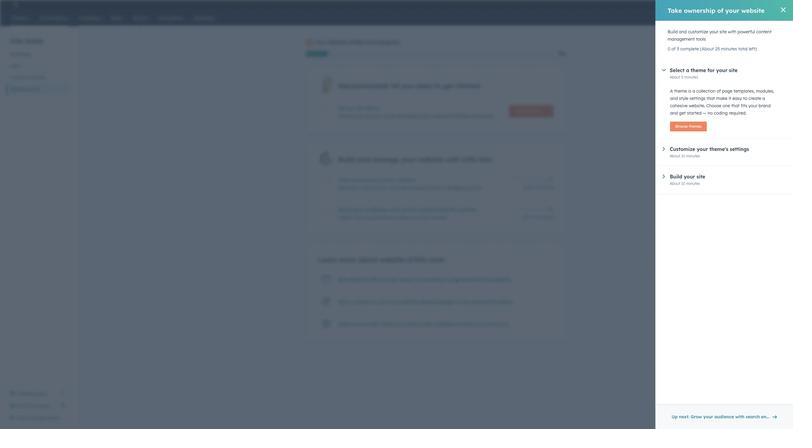 Task type: locate. For each thing, give the bounding box(es) containing it.
in left this
[[456, 299, 460, 305]]

on left intro
[[370, 299, 376, 305]]

take ownership of your website button
[[338, 177, 504, 183]]

site inside build and customize your site with powerful content management tools
[[720, 29, 727, 35]]

plan
[[38, 392, 47, 397]]

of inside a theme is a collection of page templates, modules, and style settings that make it easy to create a cohesive website. choose one that fits your brand and get started — no coding required.
[[717, 88, 721, 94]]

demo down team
[[48, 416, 59, 422]]

menu
[[655, 0, 786, 10]]

grow your audience with search engine-friendly content button
[[338, 207, 504, 213]]

build and manage your website with cms hub
[[338, 155, 492, 164]]

0 vertical spatial start
[[517, 109, 528, 114]]

website inside take ownership of your website build and customize your site with powerful content management tools
[[397, 177, 416, 183]]

link opens in a new window image right plan
[[61, 392, 65, 396]]

management inside build and customize your site with powerful content management tools
[[668, 36, 695, 42]]

about inside select a theme for your site about 5 minutes
[[670, 75, 681, 80]]

25 up 26
[[535, 185, 539, 190]]

1 vertical spatial demo
[[48, 416, 59, 422]]

2 horizontal spatial started
[[688, 111, 702, 116]]

1 vertical spatial take
[[338, 177, 350, 183]]

get inside a theme is a collection of page templates, modules, and style settings that make it easy to create a cohesive website. choose one that fits your brand and get started — no coding required.
[[680, 111, 686, 116]]

1 horizontal spatial search
[[746, 415, 761, 420]]

your
[[726, 7, 740, 14], [710, 29, 719, 35], [717, 67, 728, 73], [749, 103, 758, 109], [354, 114, 363, 119], [697, 146, 709, 152], [401, 155, 416, 164], [684, 174, 696, 180], [385, 177, 396, 183], [380, 185, 389, 191], [353, 207, 364, 213], [354, 215, 363, 221], [422, 215, 431, 221], [28, 392, 37, 397], [30, 404, 39, 409], [704, 415, 714, 420]]

recommended: all you need to get started
[[338, 82, 480, 90]]

of up "make"
[[717, 88, 721, 94]]

0% up about 25 minutes
[[549, 178, 554, 182]]

2 get from the top
[[338, 299, 347, 305]]

ownership for take ownership of your website
[[685, 7, 716, 14]]

site up 0 of 3 complete (about 25 minutes total left)
[[720, 29, 727, 35]]

1 vertical spatial search
[[746, 415, 761, 420]]

1 horizontal spatial link opens in a new window image
[[505, 323, 510, 328]]

demo right interactive
[[500, 299, 514, 305]]

1 horizontal spatial the
[[425, 322, 433, 328]]

take inside take ownership of your website build and customize your site with powerful content management tools
[[338, 177, 350, 183]]

0 vertical spatial search
[[401, 207, 418, 213]]

1 vertical spatial get
[[338, 299, 347, 305]]

1 vertical spatial (cms)
[[27, 87, 39, 92]]

1 vertical spatial get
[[680, 111, 686, 116]]

start inside start overview demo link
[[17, 416, 27, 422]]

team
[[40, 404, 51, 409]]

25
[[716, 46, 721, 52], [535, 185, 539, 190]]

0 vertical spatial engine-
[[419, 207, 438, 213]]

ownership
[[685, 7, 716, 14], [351, 177, 377, 183]]

0 vertical spatial ownership
[[685, 7, 716, 14]]

1 horizontal spatial ownership
[[685, 7, 716, 14]]

build for build and customize your site with powerful content management tools
[[668, 29, 678, 35]]

1 horizontal spatial engine-
[[762, 415, 778, 420]]

tools down cms
[[472, 185, 482, 191]]

0 vertical spatial take
[[668, 7, 683, 14]]

tools inside build and customize your site with powerful content management tools
[[697, 36, 706, 42]]

user guide
[[10, 37, 44, 45]]

link opens in a new window image
[[505, 323, 510, 328], [61, 391, 65, 398]]

invite your team button
[[6, 400, 69, 413]]

0 horizontal spatial settings
[[690, 96, 706, 101]]

get down more
[[338, 277, 347, 283]]

1 vertical spatial customize
[[359, 185, 379, 191]]

1 horizontal spatial settings
[[730, 146, 750, 152]]

about inside build your site about 10 minutes
[[670, 182, 681, 186]]

a right 'find'
[[394, 322, 397, 328]]

1 vertical spatial website
[[10, 87, 26, 92]]

site inside select a theme for your site about 5 minutes
[[730, 67, 738, 73]]

10 inside build your site about 10 minutes
[[682, 182, 686, 186]]

of
[[718, 7, 724, 14], [672, 46, 676, 52], [717, 88, 721, 94], [378, 177, 383, 183]]

take for take ownership of your website build and customize your site with powerful content management tools
[[338, 177, 350, 183]]

start inside button
[[517, 109, 528, 114]]

hubspot link
[[7, 1, 23, 9]]

help image
[[718, 3, 723, 8]]

theme's
[[710, 146, 729, 152]]

marketing
[[10, 52, 30, 57]]

0 vertical spatial powerful
[[738, 29, 756, 35]]

0 horizontal spatial started
[[349, 277, 366, 283]]

1 horizontal spatial on
[[416, 277, 422, 283]]

tools
[[697, 36, 706, 42], [365, 39, 377, 45], [472, 185, 482, 191], [429, 256, 445, 264]]

(cms) inside 'button'
[[27, 87, 39, 92]]

hubspot left properties on the right of page
[[455, 114, 473, 119]]

0 of 3 complete (about 25 minutes total left)
[[668, 46, 758, 52]]

0 vertical spatial hubspot
[[455, 114, 473, 119]]

5
[[682, 75, 684, 80]]

theme inside select a theme for your site about 5 minutes
[[691, 67, 707, 73]]

menu item
[[688, 0, 689, 10]]

build inside build and customize your site with powerful content management tools
[[668, 29, 678, 35]]

build inside build your site about 10 minutes
[[670, 174, 683, 180]]

in right partner
[[419, 322, 423, 328]]

get left hands-
[[338, 299, 347, 305]]

powerful down search hubspot 'search field'
[[738, 29, 756, 35]]

0 horizontal spatial powerful
[[408, 185, 426, 191]]

ownership inside take ownership of your website build and customize your site with powerful content management tools
[[351, 177, 377, 183]]

visitors
[[397, 215, 411, 221]]

1 horizontal spatial powerful
[[738, 29, 756, 35]]

settings up the website.
[[690, 96, 706, 101]]

settings link
[[727, 2, 734, 8]]

get down cohesive at right
[[680, 111, 686, 116]]

0 vertical spatial get
[[338, 277, 347, 283]]

1 horizontal spatial grow
[[691, 415, 703, 420]]

0 horizontal spatial management
[[444, 185, 471, 191]]

the
[[356, 105, 363, 111], [425, 322, 433, 328]]

0 horizontal spatial ownership
[[351, 177, 377, 183]]

website
[[742, 7, 765, 14], [418, 155, 444, 164], [397, 177, 416, 183], [380, 256, 405, 264], [492, 277, 511, 283], [419, 299, 438, 305]]

your inside build your site about 10 minutes
[[684, 174, 696, 180]]

themes
[[689, 124, 702, 129]]

0 vertical spatial the
[[356, 105, 363, 111]]

website down customer
[[10, 87, 26, 92]]

link opens in a new window image inside view your plan "link"
[[61, 391, 65, 398]]

build your site about 10 minutes
[[670, 174, 706, 186]]

0 horizontal spatial grow
[[338, 207, 351, 213]]

0 horizontal spatial 25
[[535, 185, 539, 190]]

0 horizontal spatial that
[[707, 96, 716, 101]]

1 horizontal spatial demo
[[500, 299, 514, 305]]

1 vertical spatial start
[[17, 416, 27, 422]]

theme left for
[[691, 67, 707, 73]]

0 vertical spatial 25
[[716, 46, 721, 52]]

that
[[707, 96, 716, 101], [732, 103, 740, 109]]

user guide views element
[[6, 26, 69, 95]]

2 10 from the top
[[682, 182, 686, 186]]

0 horizontal spatial theme
[[675, 88, 688, 94]]

audience
[[366, 207, 388, 213], [715, 415, 735, 420]]

customer
[[10, 75, 29, 81]]

need
[[416, 82, 432, 90]]

0 horizontal spatial start
[[17, 416, 27, 422]]

about 26 minutes
[[524, 215, 554, 220]]

settings inside a theme is a collection of page templates, modules, and style settings that make it easy to create a cohesive website. choose one that fits your brand and get started — no coding required.
[[690, 96, 706, 101]]

2 horizontal spatial (cms)
[[407, 256, 427, 264]]

ownership inside dialog
[[685, 7, 716, 14]]

0 horizontal spatial customize
[[359, 185, 379, 191]]

contacts,
[[364, 114, 383, 119]]

more
[[339, 256, 356, 264]]

take ownership of your website
[[668, 7, 765, 14]]

this
[[462, 299, 471, 305]]

a inside select a theme for your site about 5 minutes
[[687, 67, 690, 73]]

modules,
[[757, 88, 775, 94]]

attract
[[382, 215, 395, 221]]

link opens in a new window image inside view your plan "link"
[[61, 392, 65, 396]]

0 vertical spatial customize
[[688, 29, 709, 35]]

link opens in a new window image right directory
[[505, 323, 510, 328]]

0 vertical spatial link opens in a new window image
[[505, 323, 510, 328]]

that down easy
[[732, 103, 740, 109]]

0 horizontal spatial get
[[443, 82, 454, 90]]

0 horizontal spatial (cms)
[[27, 87, 39, 92]]

25 inside take ownership of your website dialog
[[716, 46, 721, 52]]

find
[[382, 322, 393, 328]]

search inside button
[[746, 415, 761, 420]]

engine- inside button
[[762, 415, 778, 420]]

0 vertical spatial management
[[668, 36, 695, 42]]

a up brand
[[763, 96, 766, 101]]

engine- inside grow your audience with search engine-friendly content publish your site and attract visitors with your content
[[419, 207, 438, 213]]

settings right theme's
[[730, 146, 750, 152]]

1 vertical spatial caret image
[[663, 147, 665, 151]]

0 horizontal spatial audience
[[366, 207, 388, 213]]

customize inside take ownership of your website build and customize your site with powerful content management tools
[[359, 185, 379, 191]]

link opens in a new window image right directory
[[505, 322, 510, 329]]

1 horizontal spatial take
[[668, 7, 683, 14]]

site down take ownership of your website button
[[390, 185, 398, 191]]

1 vertical spatial link opens in a new window image
[[61, 392, 65, 396]]

your inside view your plan "link"
[[28, 392, 37, 397]]

0 horizontal spatial website
[[10, 87, 26, 92]]

0 vertical spatial started
[[456, 82, 480, 90]]

directory
[[481, 322, 504, 328]]

close image
[[781, 7, 786, 12]]

site left attract on the bottom left of the page
[[364, 215, 371, 221]]

link opens in a new window image
[[505, 322, 510, 329], [61, 392, 65, 396]]

required.
[[730, 111, 747, 116]]

1 horizontal spatial started
[[456, 82, 480, 90]]

0 horizontal spatial demo
[[48, 416, 59, 422]]

search image
[[781, 16, 785, 20]]

0 horizontal spatial friendly
[[438, 207, 457, 213]]

25 right (about
[[716, 46, 721, 52]]

3
[[677, 46, 680, 52]]

0 vertical spatial 0%
[[549, 178, 554, 182]]

caret image left select
[[663, 69, 666, 71]]

guide
[[26, 37, 44, 45]]

1 horizontal spatial start
[[517, 109, 528, 114]]

invite
[[17, 404, 29, 409]]

—
[[703, 111, 707, 116]]

1 10 from the top
[[682, 154, 686, 159]]

grow right next:
[[691, 415, 703, 420]]

site
[[720, 29, 727, 35], [730, 67, 738, 73], [697, 174, 706, 180], [390, 185, 398, 191], [364, 215, 371, 221]]

started
[[456, 82, 480, 90], [688, 111, 702, 116], [349, 277, 366, 283]]

the right up
[[356, 105, 363, 111]]

and inside grow your audience with search engine-friendly content publish your site and attract visitors with your content
[[373, 215, 380, 221]]

theme up style
[[675, 88, 688, 94]]

caret image
[[663, 69, 666, 71], [663, 147, 665, 151]]

a left hands-
[[349, 299, 352, 305]]

theme
[[691, 67, 707, 73], [675, 88, 688, 94]]

1 horizontal spatial friendly
[[778, 415, 794, 420]]

search
[[401, 207, 418, 213], [746, 415, 761, 420]]

your inside set up the basics import your contacts, invite teammates, and understand hubspot properties
[[354, 114, 363, 119]]

customer service button
[[6, 72, 69, 84]]

1 vertical spatial 10
[[682, 182, 686, 186]]

all
[[392, 82, 400, 90]]

1 vertical spatial 25
[[535, 185, 539, 190]]

1 vertical spatial in
[[419, 322, 423, 328]]

need some help? find a partner in the hubspot solutions directory link
[[338, 322, 511, 329]]

notifications image
[[738, 3, 744, 8]]

start left tasks
[[517, 109, 528, 114]]

1 horizontal spatial that
[[732, 103, 740, 109]]

site inside build your site about 10 minutes
[[697, 174, 706, 180]]

1 get from the top
[[338, 277, 347, 283]]

0% up about 26 minutes
[[549, 207, 554, 212]]

0 vertical spatial caret image
[[663, 69, 666, 71]]

with inside take ownership of your website build and customize your site with powerful content management tools
[[399, 185, 407, 191]]

0 vertical spatial audience
[[366, 207, 388, 213]]

website inside website (cms) 'button'
[[10, 87, 26, 92]]

one
[[723, 103, 731, 109]]

your website (cms) tools progress progress bar
[[306, 51, 328, 57]]

0 vertical spatial grow
[[338, 207, 351, 213]]

0 vertical spatial link opens in a new window image
[[505, 322, 510, 329]]

and
[[679, 29, 687, 35], [671, 96, 678, 101], [671, 111, 678, 116], [422, 114, 429, 119], [357, 155, 370, 164], [350, 185, 357, 191], [373, 215, 380, 221]]

link opens in a new window image inside need some help? find a partner in the hubspot solutions directory link
[[505, 323, 510, 328]]

grow inside grow your audience with search engine-friendly content publish your site and attract visitors with your content
[[338, 207, 351, 213]]

teammates,
[[396, 114, 420, 119]]

in
[[456, 299, 460, 305], [419, 322, 423, 328]]

that up choose in the right of the page
[[707, 96, 716, 101]]

powerful
[[738, 29, 756, 35], [408, 185, 426, 191]]

1 horizontal spatial (cms)
[[349, 39, 364, 45]]

of left 'settings' image
[[718, 7, 724, 14]]

powerful inside take ownership of your website build and customize your site with powerful content management tools
[[408, 185, 426, 191]]

invite
[[384, 114, 395, 119]]

0 horizontal spatial take
[[338, 177, 350, 183]]

to right intro
[[391, 299, 396, 305]]

1 vertical spatial hubspot
[[434, 322, 456, 328]]

interactive
[[472, 299, 498, 305]]

grow up publish
[[338, 207, 351, 213]]

2 0% from the top
[[549, 207, 554, 212]]

1 horizontal spatial 25
[[716, 46, 721, 52]]

1 vertical spatial 0%
[[549, 207, 554, 212]]

website inside dialog
[[742, 7, 765, 14]]

you
[[402, 82, 414, 90]]

get right need
[[443, 82, 454, 90]]

1 0% from the top
[[549, 178, 554, 182]]

with
[[729, 29, 737, 35], [446, 155, 460, 164], [399, 185, 407, 191], [389, 207, 400, 213], [412, 215, 421, 221], [368, 277, 378, 283], [736, 415, 745, 420]]

of down manage
[[378, 177, 383, 183]]

sales button
[[6, 60, 69, 72]]

take
[[668, 7, 683, 14], [338, 177, 350, 183]]

link opens in a new window image inside need some help? find a partner in the hubspot solutions directory link
[[505, 322, 510, 329]]

1 horizontal spatial in
[[456, 299, 460, 305]]

browse themes
[[676, 124, 702, 129]]

link opens in a new window image right plan
[[61, 391, 65, 398]]

set up the basics import your contacts, invite teammates, and understand hubspot properties
[[338, 105, 494, 119]]

site up the page
[[730, 67, 738, 73]]

1 vertical spatial grow
[[691, 415, 703, 420]]

1 vertical spatial friendly
[[778, 415, 794, 420]]

get started with a quick lesson on creating a high-performing website link
[[338, 277, 511, 283]]

marketing button
[[6, 49, 69, 60]]

0 vertical spatial friendly
[[438, 207, 457, 213]]

minutes inside build your site about 10 minutes
[[687, 182, 701, 186]]

a right select
[[687, 67, 690, 73]]

hubspot down pages
[[434, 322, 456, 328]]

caret image
[[663, 175, 665, 179]]

your inside a theme is a collection of page templates, modules, and style settings that make it easy to create a cohesive website. choose one that fits your brand and get started — no coding required.
[[749, 103, 758, 109]]

coding
[[715, 111, 728, 116]]

0 horizontal spatial engine-
[[419, 207, 438, 213]]

build and customize your site with powerful content management tools
[[668, 29, 772, 42]]

tools up creating
[[429, 256, 445, 264]]

1 vertical spatial engine-
[[762, 415, 778, 420]]

collection
[[697, 88, 716, 94]]

1 horizontal spatial website
[[329, 39, 348, 45]]

site down customize your theme's settings about 10 minutes on the top of page
[[697, 174, 706, 180]]

0 horizontal spatial search
[[401, 207, 418, 213]]

publish
[[338, 215, 353, 221]]

powerful down take ownership of your website button
[[408, 185, 426, 191]]

0 vertical spatial settings
[[690, 96, 706, 101]]

website right your
[[329, 39, 348, 45]]

start down invite
[[17, 416, 27, 422]]

solutions
[[457, 322, 480, 328]]

marketplaces button
[[701, 0, 714, 10]]

1 vertical spatial started
[[688, 111, 702, 116]]

1 vertical spatial audience
[[715, 415, 735, 420]]

friendly inside button
[[778, 415, 794, 420]]

0 horizontal spatial on
[[370, 299, 376, 305]]

0% for grow your audience with search engine-friendly content
[[549, 207, 554, 212]]

create
[[749, 96, 762, 101]]

to down templates,
[[744, 96, 748, 101]]

to right need
[[434, 82, 441, 90]]

caret image left customize
[[663, 147, 665, 151]]

build inside take ownership of your website build and customize your site with powerful content management tools
[[338, 185, 348, 191]]

on right lesson
[[416, 277, 422, 283]]

search inside grow your audience with search engine-friendly content publish your site and attract visitors with your content
[[401, 207, 418, 213]]

friendly inside grow your audience with search engine-friendly content publish your site and attract visitors with your content
[[438, 207, 457, 213]]

0 vertical spatial that
[[707, 96, 716, 101]]

start overview demo link
[[6, 413, 69, 425]]

10 inside customize your theme's settings about 10 minutes
[[682, 154, 686, 159]]

grow inside button
[[691, 415, 703, 420]]

0 vertical spatial 10
[[682, 154, 686, 159]]

take inside take ownership of your website dialog
[[668, 7, 683, 14]]

the right partner
[[425, 322, 433, 328]]

website
[[329, 39, 348, 45], [10, 87, 26, 92]]

2 horizontal spatial to
[[744, 96, 748, 101]]

2 vertical spatial to
[[391, 299, 396, 305]]

1 vertical spatial management
[[444, 185, 471, 191]]

0 vertical spatial get
[[443, 82, 454, 90]]

tools up (about
[[697, 36, 706, 42]]

0 horizontal spatial link opens in a new window image
[[61, 391, 65, 398]]



Task type: vqa. For each thing, say whether or not it's contained in the screenshot.
rightmost (cms)
yes



Task type: describe. For each thing, give the bounding box(es) containing it.
site inside grow your audience with search engine-friendly content publish your site and attract visitors with your content
[[364, 215, 371, 221]]

get for get a hands-on intro to building website pages in this interactive demo
[[338, 299, 347, 305]]

0 vertical spatial to
[[434, 82, 441, 90]]

up next: grow your audience with search engine-friendly button
[[668, 411, 794, 424]]

hands-
[[353, 299, 370, 305]]

creating
[[424, 277, 444, 283]]

and inside take ownership of your website build and customize your site with powerful content management tools
[[350, 185, 357, 191]]

page
[[723, 88, 733, 94]]

calling icon image
[[692, 2, 697, 8]]

1 vertical spatial that
[[732, 103, 740, 109]]

theme inside a theme is a collection of page templates, modules, and style settings that make it easy to create a cohesive website. choose one that fits your brand and get started — no coding required.
[[675, 88, 688, 94]]

minutes inside customize your theme's settings about 10 minutes
[[687, 154, 701, 159]]

intro
[[378, 299, 389, 305]]

calling icon button
[[689, 1, 700, 9]]

a left quick
[[380, 277, 383, 283]]

a
[[671, 88, 674, 94]]

cohesive
[[671, 103, 688, 109]]

1 vertical spatial on
[[370, 299, 376, 305]]

view your plan link
[[6, 388, 69, 400]]

get for get started with a quick lesson on creating a high-performing website
[[338, 277, 347, 283]]

tyler black image
[[751, 2, 756, 8]]

of left 3
[[672, 46, 676, 52]]

your inside build and customize your site with powerful content management tools
[[710, 29, 719, 35]]

up
[[348, 105, 354, 111]]

audience inside button
[[715, 415, 735, 420]]

minutes inside select a theme for your site about 5 minutes
[[685, 75, 699, 80]]

0 vertical spatial website
[[329, 39, 348, 45]]

make
[[717, 96, 728, 101]]

pages
[[439, 299, 454, 305]]

style
[[680, 96, 689, 101]]

complete
[[681, 46, 700, 52]]

overview
[[28, 416, 47, 422]]

need some help? find a partner in the hubspot solutions directory
[[338, 322, 504, 328]]

2 vertical spatial (cms)
[[407, 256, 427, 264]]

your inside the up next: grow your audience with search engine-friendly button
[[704, 415, 714, 420]]

import
[[338, 114, 353, 119]]

get started with a quick lesson on creating a high-performing website
[[338, 277, 511, 283]]

Search HubSpot search field
[[708, 13, 783, 23]]

0 horizontal spatial to
[[391, 299, 396, 305]]

0 vertical spatial (cms)
[[349, 39, 364, 45]]

started inside a theme is a collection of page templates, modules, and style settings that make it easy to create a cohesive website. choose one that fits your brand and get started — no coding required.
[[688, 111, 702, 116]]

view your plan
[[17, 392, 47, 397]]

with inside button
[[736, 415, 745, 420]]

hubspot inside set up the basics import your contacts, invite teammates, and understand hubspot properties
[[455, 114, 473, 119]]

is
[[689, 88, 692, 94]]

recommended:
[[338, 82, 390, 90]]

set
[[338, 105, 346, 111]]

about inside customize your theme's settings about 10 minutes
[[670, 154, 681, 159]]

choose
[[707, 103, 722, 109]]

caret image for select
[[663, 69, 666, 71]]

content inside build and customize your site with powerful content management tools
[[757, 29, 772, 35]]

build for build your site about 10 minutes
[[670, 174, 683, 180]]

fits
[[741, 103, 748, 109]]

and inside build and customize your site with powerful content management tools
[[679, 29, 687, 35]]

take ownership of your website build and customize your site with powerful content management tools
[[338, 177, 482, 191]]

0% for take ownership of your website
[[549, 178, 554, 182]]

0 vertical spatial demo
[[500, 299, 514, 305]]

a right is
[[693, 88, 696, 94]]

start tasks
[[517, 109, 540, 114]]

ownership for take ownership of your website build and customize your site with powerful content management tools
[[351, 177, 377, 183]]

upgrade image
[[659, 3, 665, 8]]

start tasks button
[[509, 105, 554, 118]]

tools inside take ownership of your website build and customize your site with powerful content management tools
[[472, 185, 482, 191]]

take for take ownership of your website
[[668, 7, 683, 14]]

9%
[[559, 51, 566, 57]]

quick
[[384, 277, 398, 283]]

the inside set up the basics import your contacts, invite teammates, and understand hubspot properties
[[356, 105, 363, 111]]

help button
[[715, 0, 725, 10]]

pomatoes button
[[747, 0, 786, 10]]

customize your theme's settings about 10 minutes
[[670, 146, 750, 159]]

0 vertical spatial on
[[416, 277, 422, 283]]

hub
[[479, 155, 492, 164]]

high-
[[450, 277, 463, 283]]

select
[[670, 67, 685, 73]]

start overview demo
[[17, 416, 59, 422]]

get a hands-on intro to building website pages in this interactive demo
[[338, 299, 514, 305]]

and inside set up the basics import your contacts, invite teammates, and understand hubspot properties
[[422, 114, 429, 119]]

performing
[[463, 277, 491, 283]]

customize
[[670, 146, 696, 152]]

0 horizontal spatial in
[[419, 322, 423, 328]]

audience inside grow your audience with search engine-friendly content publish your site and attract visitors with your content
[[366, 207, 388, 213]]

management inside take ownership of your website build and customize your site with powerful content management tools
[[444, 185, 471, 191]]

building
[[397, 299, 418, 305]]

(about
[[701, 46, 715, 52]]

caret image for customize
[[663, 147, 665, 151]]

properties
[[474, 114, 494, 119]]

select a theme for your site about 5 minutes
[[670, 67, 738, 80]]

next:
[[680, 415, 690, 420]]

a left high- at the right bottom of page
[[446, 277, 449, 283]]

powerful inside build and customize your site with powerful content management tools
[[738, 29, 756, 35]]

invite your team
[[17, 404, 51, 409]]

website (cms) button
[[6, 84, 69, 95]]

2 vertical spatial started
[[349, 277, 366, 283]]

26
[[535, 215, 539, 220]]

learn more about website (cms) tools
[[318, 256, 445, 264]]

settings image
[[728, 3, 733, 8]]

up next: grow your audience with search engine-friendly
[[672, 415, 794, 420]]

need
[[338, 322, 351, 328]]

hubspot image
[[11, 1, 18, 9]]

understand
[[431, 114, 454, 119]]

basics
[[365, 105, 380, 111]]

marketplaces image
[[705, 3, 710, 8]]

with inside build and customize your site with powerful content management tools
[[729, 29, 737, 35]]

no
[[708, 111, 713, 116]]

of inside take ownership of your website build and customize your site with powerful content management tools
[[378, 177, 383, 183]]

website.
[[689, 103, 706, 109]]

settings inside customize your theme's settings about 10 minutes
[[730, 146, 750, 152]]

up
[[672, 415, 678, 420]]

browse themes link
[[671, 122, 707, 132]]

set up the basics button
[[338, 105, 504, 111]]

take ownership of your website dialog
[[656, 0, 794, 430]]

menu containing pomatoes
[[655, 0, 786, 10]]

build for build and manage your website with cms hub
[[338, 155, 355, 164]]

your inside select a theme for your site about 5 minutes
[[717, 67, 728, 73]]

notifications button
[[736, 0, 746, 10]]

your inside 'invite your team' button
[[30, 404, 39, 409]]

0 vertical spatial in
[[456, 299, 460, 305]]

browse
[[676, 124, 688, 129]]

lesson
[[399, 277, 414, 283]]

start for start tasks
[[517, 109, 528, 114]]

learn
[[318, 256, 337, 264]]

customize inside build and customize your site with powerful content management tools
[[688, 29, 709, 35]]

get a hands-on intro to building website pages in this interactive demo link
[[338, 299, 514, 305]]

customer service
[[10, 75, 45, 81]]

site inside take ownership of your website build and customize your site with powerful content management tools
[[390, 185, 398, 191]]

a theme is a collection of page templates, modules, and style settings that make it easy to create a cohesive website. choose one that fits your brand and get started — no coding required.
[[671, 88, 775, 116]]

start for start overview demo
[[17, 416, 27, 422]]

cms
[[462, 155, 477, 164]]

for
[[708, 67, 715, 73]]

help?
[[367, 322, 380, 328]]

tools left progress
[[365, 39, 377, 45]]

your inside customize your theme's settings about 10 minutes
[[697, 146, 709, 152]]

0
[[668, 46, 671, 52]]

content inside take ownership of your website build and customize your site with powerful content management tools
[[427, 185, 442, 191]]

to inside a theme is a collection of page templates, modules, and style settings that make it easy to create a cohesive website. choose one that fits your brand and get started — no coding required.
[[744, 96, 748, 101]]

left)
[[749, 46, 758, 52]]

sales
[[10, 63, 20, 69]]



